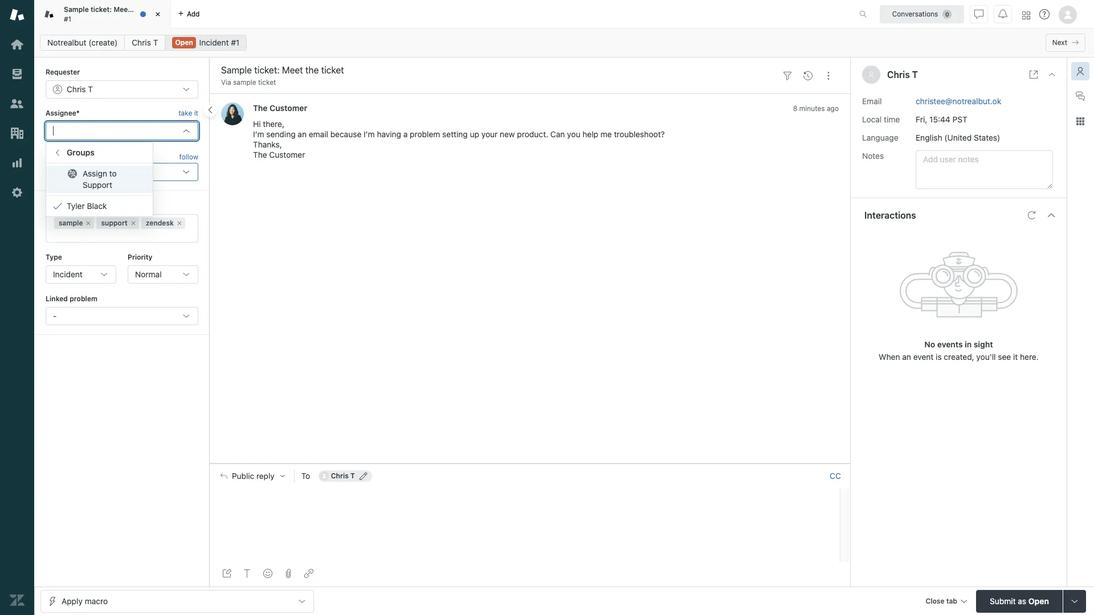 Task type: locate. For each thing, give the bounding box(es) containing it.
1 vertical spatial close image
[[1048, 70, 1057, 79]]

draft mode image
[[222, 570, 232, 579]]

1 horizontal spatial incident
[[199, 38, 229, 47]]

troubleshoot?
[[614, 130, 665, 139]]

1 horizontal spatial sample
[[233, 78, 256, 87]]

events image
[[804, 71, 813, 80]]

0 vertical spatial incident
[[199, 38, 229, 47]]

remove image right zendesk
[[176, 220, 183, 227]]

submit as open
[[991, 597, 1050, 606]]

tab containing sample ticket: meet the ticket
[[34, 0, 171, 29]]

priority
[[128, 253, 152, 262]]

an
[[298, 130, 307, 139], [903, 352, 912, 362]]

1 i'm from the left
[[253, 130, 264, 139]]

close image right the
[[152, 9, 164, 20]]

1 horizontal spatial i'm
[[364, 130, 375, 139]]

get started image
[[10, 37, 25, 52]]

0 horizontal spatial open
[[175, 38, 193, 47]]

apps image
[[1077, 117, 1086, 126]]

reporting image
[[10, 156, 25, 171]]

as
[[1019, 597, 1027, 606]]

0 horizontal spatial close image
[[152, 9, 164, 20]]

groups
[[67, 148, 95, 158]]

0 vertical spatial #1
[[64, 15, 71, 23]]

add attachment image
[[284, 570, 293, 579]]

0 vertical spatial an
[[298, 130, 307, 139]]

customer up there,
[[270, 103, 307, 113]]

add link (cmd k) image
[[305, 570, 314, 579]]

1 vertical spatial the
[[253, 150, 267, 160]]

groups option
[[46, 145, 153, 161]]

2 i'm from the left
[[364, 130, 375, 139]]

1 vertical spatial an
[[903, 352, 912, 362]]

add
[[187, 9, 200, 18]]

0 vertical spatial customer
[[270, 103, 307, 113]]

interactions
[[865, 210, 917, 220]]

main element
[[0, 0, 34, 616]]

close image
[[152, 9, 164, 20], [1048, 70, 1057, 79]]

assignee* element
[[46, 122, 198, 140]]

cc button
[[830, 471, 842, 482]]

chris down requester
[[67, 85, 86, 94]]

public
[[232, 472, 254, 481]]

reply
[[257, 472, 275, 481]]

Assignee* field
[[53, 126, 177, 136]]

incident for incident #1
[[199, 38, 229, 47]]

button displays agent's chat status as invisible. image
[[975, 9, 984, 19]]

incident down 'type'
[[53, 270, 83, 279]]

remove image for sample
[[85, 220, 92, 227]]

no events in sight when an event is created, you'll see it here.
[[879, 340, 1039, 362]]

1 horizontal spatial problem
[[410, 130, 440, 139]]

remove image down tyler black
[[85, 220, 92, 227]]

#1 up via
[[231, 38, 240, 47]]

it right see on the bottom right
[[1014, 352, 1019, 362]]

assign to support
[[83, 169, 117, 190]]

chris t down the
[[132, 38, 158, 47]]

email
[[309, 130, 328, 139]]

view more details image
[[1030, 70, 1039, 79]]

organizations image
[[10, 126, 25, 141]]

#1
[[64, 15, 71, 23], [231, 38, 240, 47]]

chris inside requester element
[[67, 85, 86, 94]]

1 horizontal spatial it
[[1014, 352, 1019, 362]]

(united
[[945, 133, 972, 142]]

1 vertical spatial sample
[[59, 219, 83, 227]]

0 vertical spatial close image
[[152, 9, 164, 20]]

open
[[175, 38, 193, 47], [1029, 597, 1050, 606]]

an left event
[[903, 352, 912, 362]]

notrealbut
[[47, 38, 86, 47]]

notifications image
[[999, 9, 1008, 19]]

open down add popup button
[[175, 38, 193, 47]]

problem inside hi there, i'm sending an email because i'm having a problem setting up your new product. can you help me troubleshoot? thanks, the customer
[[410, 130, 440, 139]]

i'm
[[253, 130, 264, 139], [364, 130, 375, 139]]

the down thanks,
[[253, 150, 267, 160]]

0 vertical spatial ticket
[[145, 5, 164, 14]]

email
[[863, 96, 882, 106]]

0 horizontal spatial remove image
[[85, 220, 92, 227]]

zendesk
[[146, 219, 174, 227]]

language
[[863, 133, 899, 142]]

local
[[863, 114, 882, 124]]

0 horizontal spatial #1
[[64, 15, 71, 23]]

0 horizontal spatial problem
[[70, 295, 97, 303]]

remove image
[[85, 220, 92, 227], [176, 220, 183, 227]]

chris t up time at the top right of the page
[[888, 70, 919, 80]]

tyler black
[[67, 202, 107, 211]]

notes
[[863, 151, 885, 161]]

0 horizontal spatial it
[[194, 109, 198, 118]]

chris t
[[132, 38, 158, 47], [888, 70, 919, 80], [67, 85, 93, 94], [331, 472, 355, 481]]

incident inside popup button
[[53, 270, 83, 279]]

#1 down 'sample'
[[64, 15, 71, 23]]

me
[[601, 130, 612, 139]]

None field
[[54, 167, 174, 178]]

assignee* list box
[[46, 142, 153, 217]]

problem down incident popup button
[[70, 295, 97, 303]]

time
[[884, 114, 901, 124]]

t inside secondary "element"
[[153, 38, 158, 47]]

1 horizontal spatial open
[[1029, 597, 1050, 606]]

because
[[331, 130, 362, 139]]

the up 'hi'
[[253, 103, 268, 113]]

support
[[83, 180, 112, 190]]

1 vertical spatial customer
[[269, 150, 305, 160]]

having
[[377, 130, 402, 139]]

ticket up the customer link
[[258, 78, 276, 87]]

the
[[253, 103, 268, 113], [253, 150, 267, 160]]

1 horizontal spatial remove image
[[176, 220, 183, 227]]

edit user image
[[360, 473, 368, 481]]

Subject field
[[219, 63, 776, 77]]

tab
[[947, 597, 958, 606]]

0 horizontal spatial i'm
[[253, 130, 264, 139]]

hi
[[253, 119, 261, 129]]

there,
[[263, 119, 285, 129]]

(create)
[[89, 38, 118, 47]]

chris t down requester
[[67, 85, 93, 94]]

1 remove image from the left
[[85, 220, 92, 227]]

customer down sending
[[269, 150, 305, 160]]

see
[[999, 352, 1012, 362]]

1 vertical spatial it
[[1014, 352, 1019, 362]]

customer
[[270, 103, 307, 113], [269, 150, 305, 160]]

ticket
[[145, 5, 164, 14], [258, 78, 276, 87]]

up
[[470, 130, 480, 139]]

pst
[[953, 114, 968, 124]]

chris inside secondary "element"
[[132, 38, 151, 47]]

1 horizontal spatial an
[[903, 352, 912, 362]]

0 vertical spatial it
[[194, 109, 198, 118]]

cc
[[830, 471, 842, 481]]

1 horizontal spatial ticket
[[258, 78, 276, 87]]

tab
[[34, 0, 171, 29]]

user image
[[869, 71, 875, 78], [870, 72, 874, 78]]

linked problem element
[[46, 308, 198, 326]]

sight
[[974, 340, 994, 349]]

open right "as"
[[1029, 597, 1050, 606]]

new
[[500, 130, 515, 139]]

chris
[[132, 38, 151, 47], [888, 70, 911, 80], [67, 85, 86, 94], [331, 472, 349, 481]]

states)
[[975, 133, 1001, 142]]

problem right a
[[410, 130, 440, 139]]

remove image for zendesk
[[176, 220, 183, 227]]

1 vertical spatial open
[[1029, 597, 1050, 606]]

follow button
[[179, 152, 198, 163]]

0 vertical spatial problem
[[410, 130, 440, 139]]

a
[[404, 130, 408, 139]]

ticket right the
[[145, 5, 164, 14]]

when
[[879, 352, 901, 362]]

0 vertical spatial open
[[175, 38, 193, 47]]

ticket actions image
[[825, 71, 834, 80]]

incident inside secondary "element"
[[199, 38, 229, 47]]

0 vertical spatial sample
[[233, 78, 256, 87]]

1 vertical spatial incident
[[53, 270, 83, 279]]

i'm left having
[[364, 130, 375, 139]]

2 the from the top
[[253, 150, 267, 160]]

0 horizontal spatial incident
[[53, 270, 83, 279]]

sending
[[267, 130, 296, 139]]

1 horizontal spatial #1
[[231, 38, 240, 47]]

0 vertical spatial the
[[253, 103, 268, 113]]

chris up time at the top right of the page
[[888, 70, 911, 80]]

sample right via
[[233, 78, 256, 87]]

it
[[194, 109, 198, 118], [1014, 352, 1019, 362]]

chris down the
[[132, 38, 151, 47]]

0 horizontal spatial ticket
[[145, 5, 164, 14]]

an left email
[[298, 130, 307, 139]]

sample down tyler
[[59, 219, 83, 227]]

1 vertical spatial #1
[[231, 38, 240, 47]]

requester
[[46, 68, 80, 76]]

you'll
[[977, 352, 997, 362]]

i'm down 'hi'
[[253, 130, 264, 139]]

it right take on the left of page
[[194, 109, 198, 118]]

incident down add on the top left
[[199, 38, 229, 47]]

chris right christee@notrealbut.ok image
[[331, 472, 349, 481]]

zendesk products image
[[1023, 11, 1031, 19]]

problem
[[410, 130, 440, 139], [70, 295, 97, 303]]

fri,
[[916, 114, 928, 124]]

views image
[[10, 67, 25, 82]]

0 horizontal spatial an
[[298, 130, 307, 139]]

english
[[916, 133, 943, 142]]

close image right the view more details image
[[1048, 70, 1057, 79]]

you
[[568, 130, 581, 139]]

ticket:
[[91, 5, 112, 14]]

2 remove image from the left
[[176, 220, 183, 227]]



Task type: describe. For each thing, give the bounding box(es) containing it.
public reply button
[[210, 465, 294, 488]]

notrealbut (create) button
[[40, 35, 125, 51]]

remove image
[[130, 220, 137, 227]]

it inside button
[[194, 109, 198, 118]]

public reply
[[232, 472, 275, 481]]

ticket inside sample ticket: meet the ticket #1
[[145, 5, 164, 14]]

support
[[101, 219, 128, 227]]

close
[[926, 597, 945, 606]]

close tab button
[[921, 591, 972, 615]]

an inside no events in sight when an event is created, you'll see it here.
[[903, 352, 912, 362]]

here.
[[1021, 352, 1039, 362]]

incident #1
[[199, 38, 240, 47]]

next button
[[1046, 34, 1086, 52]]

setting
[[443, 130, 468, 139]]

hide composer image
[[526, 459, 535, 469]]

secondary element
[[34, 31, 1095, 54]]

normal button
[[128, 266, 198, 284]]

close tab
[[926, 597, 958, 606]]

follow
[[179, 153, 198, 161]]

product.
[[517, 130, 549, 139]]

incident for incident
[[53, 270, 83, 279]]

displays possible ticket submission types image
[[1071, 597, 1080, 606]]

the customer
[[253, 103, 307, 113]]

submit
[[991, 597, 1017, 606]]

next
[[1053, 38, 1068, 47]]

conversations
[[893, 9, 939, 18]]

events
[[938, 340, 964, 349]]

apply macro
[[62, 597, 108, 606]]

can
[[551, 130, 565, 139]]

take it button
[[179, 108, 198, 120]]

event
[[914, 352, 934, 362]]

is
[[936, 352, 942, 362]]

zendesk support image
[[10, 7, 25, 22]]

the
[[132, 5, 143, 14]]

0 horizontal spatial sample
[[59, 219, 83, 227]]

assignee*
[[46, 109, 80, 118]]

1 the from the top
[[253, 103, 268, 113]]

admin image
[[10, 185, 25, 200]]

1 vertical spatial problem
[[70, 295, 97, 303]]

get help image
[[1040, 9, 1050, 19]]

to
[[109, 169, 117, 179]]

macro
[[85, 597, 108, 606]]

local time
[[863, 114, 901, 124]]

tabs tab list
[[34, 0, 848, 29]]

avatar image
[[221, 103, 244, 126]]

customer context image
[[1077, 67, 1086, 76]]

christee@notrealbut.ok
[[916, 96, 1002, 106]]

take
[[179, 109, 192, 118]]

it inside no events in sight when an event is created, you'll see it here.
[[1014, 352, 1019, 362]]

filter image
[[784, 71, 793, 80]]

#1 inside secondary "element"
[[231, 38, 240, 47]]

linked
[[46, 295, 68, 303]]

customer inside hi there, i'm sending an email because i'm having a problem setting up your new product. can you help me troubleshoot? thanks, the customer
[[269, 150, 305, 160]]

created,
[[945, 352, 975, 362]]

insert emojis image
[[263, 570, 273, 579]]

sample
[[64, 5, 89, 14]]

conversations button
[[880, 5, 965, 23]]

8 minutes ago text field
[[794, 105, 839, 113]]

hi there, i'm sending an email because i'm having a problem setting up your new product. can you help me troubleshoot? thanks, the customer
[[253, 119, 665, 160]]

type
[[46, 253, 62, 262]]

english (united states)
[[916, 133, 1001, 142]]

add button
[[171, 0, 207, 28]]

fri, 15:44 pst
[[916, 114, 968, 124]]

chris t inside secondary "element"
[[132, 38, 158, 47]]

thanks,
[[253, 140, 282, 150]]

sample ticket: meet the ticket #1
[[64, 5, 164, 23]]

format text image
[[243, 570, 252, 579]]

open inside secondary "element"
[[175, 38, 193, 47]]

the customer link
[[253, 103, 307, 113]]

in
[[966, 340, 972, 349]]

customers image
[[10, 96, 25, 111]]

tyler black option
[[46, 199, 153, 215]]

1 horizontal spatial close image
[[1048, 70, 1057, 79]]

assign to support option
[[46, 166, 153, 194]]

zendesk image
[[10, 594, 25, 608]]

the inside hi there, i'm sending an email because i'm having a problem setting up your new product. can you help me troubleshoot? thanks, the customer
[[253, 150, 267, 160]]

assign
[[83, 169, 107, 179]]

no
[[925, 340, 936, 349]]

15:44
[[930, 114, 951, 124]]

help
[[583, 130, 599, 139]]

via sample ticket
[[221, 78, 276, 87]]

8 minutes ago
[[794, 105, 839, 113]]

notrealbut (create)
[[47, 38, 118, 47]]

an inside hi there, i'm sending an email because i'm having a problem setting up your new product. can you help me troubleshoot? thanks, the customer
[[298, 130, 307, 139]]

chris t right christee@notrealbut.ok image
[[331, 472, 355, 481]]

requester element
[[46, 81, 198, 99]]

ago
[[827, 105, 839, 113]]

via
[[221, 78, 231, 87]]

8
[[794, 105, 798, 113]]

normal
[[135, 270, 162, 279]]

Add user notes text field
[[916, 150, 1054, 189]]

black
[[87, 202, 107, 211]]

to
[[302, 471, 310, 481]]

linked problem
[[46, 295, 97, 303]]

your
[[482, 130, 498, 139]]

chris t link
[[124, 35, 166, 51]]

apply
[[62, 597, 83, 606]]

1 vertical spatial ticket
[[258, 78, 276, 87]]

chris t inside requester element
[[67, 85, 93, 94]]

incident button
[[46, 266, 116, 284]]

close image inside tabs tab list
[[152, 9, 164, 20]]

christee@notrealbut.ok image
[[320, 472, 329, 481]]

#1 inside sample ticket: meet the ticket #1
[[64, 15, 71, 23]]

take it
[[179, 109, 198, 118]]

tyler
[[67, 202, 85, 211]]



Task type: vqa. For each thing, say whether or not it's contained in the screenshot.
4 minutes ago text field
no



